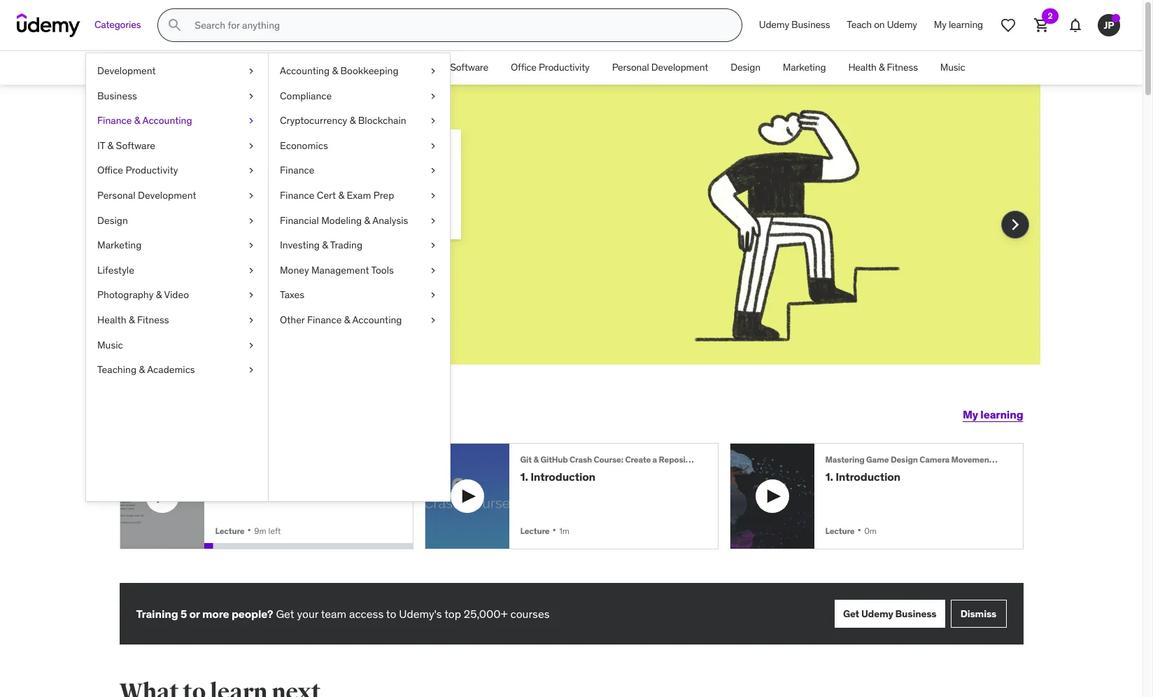 Task type: locate. For each thing, give the bounding box(es) containing it.
0 vertical spatial office productivity link
[[500, 51, 601, 85]]

productivity for lifestyle
[[126, 164, 178, 177]]

xsmall image inside marketing link
[[246, 239, 257, 253]]

0 vertical spatial my learning
[[934, 18, 983, 31]]

1 horizontal spatial •
[[553, 523, 557, 537]]

your up recommendations.
[[310, 181, 332, 195]]

fitness down photography & video
[[137, 314, 169, 326]]

personal development
[[612, 61, 708, 74], [97, 189, 196, 202]]

1 1. from the left
[[520, 470, 528, 484]]

0 vertical spatial a
[[206, 181, 212, 195]]

xsmall image inside lifestyle link
[[246, 264, 257, 277]]

1. introduction link down the camera
[[826, 470, 1001, 484]]

xsmall image for photography & video
[[246, 289, 257, 302]]

2 1. from the left
[[826, 470, 834, 484]]

1. introduction link down 'course:'
[[520, 470, 695, 484]]

marketing for lifestyle
[[97, 239, 142, 251]]

0 horizontal spatial personal
[[97, 189, 136, 202]]

other
[[280, 314, 305, 326]]

0 horizontal spatial personal development
[[97, 189, 196, 202]]

lecture inside lecture • 0m
[[826, 525, 855, 536]]

introduction
[[531, 470, 596, 484], [836, 470, 901, 484]]

0m
[[865, 525, 877, 536]]

finance & accounting up "compliance" 'link'
[[318, 61, 410, 74]]

1 mastering from the left
[[215, 454, 254, 465]]

courses
[[511, 607, 550, 621]]

design inside mastering game design camera movements in arcade studio 1. introduction
[[891, 454, 918, 465]]

0 horizontal spatial productivity
[[126, 164, 178, 177]]

it & software link down "search for anything" text field
[[421, 51, 500, 85]]

previous image
[[117, 213, 139, 236]]

xsmall image inside finance & accounting link
[[246, 114, 257, 128]]

1 vertical spatial my learning
[[963, 408, 1024, 422]]

shopping cart with 2 items image
[[1034, 17, 1051, 34]]

0 horizontal spatial finance & accounting
[[97, 114, 192, 127]]

1 horizontal spatial music link
[[929, 51, 977, 85]]

create
[[266, 470, 299, 484]]

xsmall image inside development link
[[246, 64, 257, 78]]

music link
[[929, 51, 977, 85], [86, 333, 268, 358]]

design down udemy business link
[[731, 61, 761, 74]]

xsmall image for business
[[246, 89, 257, 103]]

0 horizontal spatial podcast
[[256, 454, 288, 465]]

1 horizontal spatial software
[[450, 61, 489, 74]]

1 horizontal spatial personal development
[[612, 61, 708, 74]]

development link
[[86, 59, 268, 84]]

health & fitness link down video
[[86, 308, 268, 333]]

course:
[[594, 454, 624, 465]]

0 horizontal spatial health
[[97, 314, 126, 326]]

xsmall image inside financial modeling & analysis link
[[428, 214, 439, 228]]

xsmall image for teaching & academics
[[246, 363, 257, 377]]

marketing
[[783, 61, 826, 74], [97, 239, 142, 251]]

xsmall image for design
[[246, 214, 257, 228]]

prep
[[374, 189, 394, 202]]

learning
[[949, 18, 983, 31], [981, 408, 1024, 422]]

health down photography
[[97, 314, 126, 326]]

1 vertical spatial it & software link
[[86, 134, 268, 158]]

design link down fill
[[86, 208, 268, 233]]

software down "search for anything" text field
[[450, 61, 489, 74]]

lecture for from
[[520, 525, 550, 536]]

design up lifestyle on the left top of the page
[[97, 214, 128, 226]]

marketing down udemy business link
[[783, 61, 826, 74]]

mastering for 3.
[[215, 454, 254, 465]]

0 vertical spatial software
[[450, 61, 489, 74]]

video
[[164, 289, 189, 301]]

fill out a short survey
[[170, 181, 276, 195]]

2 horizontal spatial lecture
[[826, 525, 855, 536]]

introduction inside mastering game design camera movements in arcade studio 1. introduction
[[836, 470, 901, 484]]

compliance link
[[269, 84, 450, 109]]

fitness for left health & fitness link
[[137, 314, 169, 326]]

finance & accounting for lifestyle
[[97, 114, 192, 127]]

2 podcast from the left
[[402, 454, 434, 465]]

xsmall image inside photography & video link
[[246, 289, 257, 302]]

xsmall image for accounting & bookkeeping
[[428, 64, 439, 78]]

office productivity for health & fitness
[[511, 61, 590, 74]]

1 horizontal spatial health & fitness
[[849, 61, 918, 74]]

music
[[941, 61, 966, 74], [97, 338, 123, 351]]

mastering left game
[[826, 454, 865, 465]]

xsmall image inside taxes link
[[428, 289, 439, 302]]

2 horizontal spatial design
[[891, 454, 918, 465]]

training 5 or more people? get your team access to udemy's top 25,000+ courses
[[136, 607, 550, 621]]

0 horizontal spatial personal development link
[[86, 183, 268, 208]]

• left 9m
[[247, 523, 251, 537]]

xsmall image inside other finance & accounting link
[[428, 314, 439, 327]]

your inside about your career goals and get personalized course recommendations.
[[310, 181, 332, 195]]

0 vertical spatial finance & accounting
[[318, 61, 410, 74]]

xsmall image inside money management tools link
[[428, 264, 439, 277]]

xsmall image for financial modeling & analysis
[[428, 214, 439, 228]]

1. introduction link for scratch!
[[520, 470, 695, 484]]

1 vertical spatial your
[[310, 181, 332, 195]]

1 horizontal spatial music
[[941, 61, 966, 74]]

my learning link up "in"
[[963, 398, 1024, 432]]

in
[[999, 454, 1006, 465]]

xsmall image inside finance cert & exam prep link
[[428, 189, 439, 203]]

my right teach on udemy
[[934, 18, 947, 31]]

2 vertical spatial design
[[891, 454, 918, 465]]

office productivity link for lifestyle
[[86, 158, 268, 183]]

lecture
[[215, 525, 245, 536], [520, 525, 550, 536], [826, 525, 855, 536]]

personal for lifestyle
[[97, 189, 136, 202]]

software for lifestyle
[[116, 139, 155, 152]]

it & software link for health & fitness
[[421, 51, 500, 85]]

0 horizontal spatial a
[[206, 181, 212, 195]]

1 vertical spatial it & software
[[97, 139, 155, 152]]

marketing for health & fitness
[[783, 61, 826, 74]]

1 introduction from the left
[[531, 470, 596, 484]]

to right how
[[253, 470, 264, 484]]

finance & accounting link
[[307, 51, 421, 85], [86, 109, 268, 134]]

xsmall image inside investing & trading link
[[428, 239, 439, 253]]

health for left health & fitness link
[[97, 314, 126, 326]]

business link up find
[[86, 84, 268, 109]]

find your path
[[170, 146, 330, 175]]

xsmall image for development
[[246, 64, 257, 78]]

xsmall image
[[428, 139, 439, 153], [428, 164, 439, 178], [428, 189, 439, 203], [246, 239, 257, 253], [428, 239, 439, 253], [246, 289, 257, 302], [428, 289, 439, 302], [246, 314, 257, 327], [246, 338, 257, 352], [246, 363, 257, 377]]

xsmall image inside finance link
[[428, 164, 439, 178]]

to
[[253, 470, 264, 484], [386, 607, 396, 621]]

business link up compliance
[[246, 51, 307, 85]]

5
[[181, 607, 187, 621]]

marketing link down personalized
[[86, 233, 268, 258]]

0 vertical spatial personal
[[612, 61, 649, 74]]

start
[[175, 398, 228, 427]]

xsmall image inside music link
[[246, 338, 257, 352]]

Search for anything text field
[[192, 13, 725, 37]]

mastering up how
[[215, 454, 254, 465]]

1 vertical spatial office productivity
[[97, 164, 178, 177]]

1. up lecture • 0m
[[826, 470, 834, 484]]

teaching
[[97, 363, 137, 376]]

let's
[[119, 398, 171, 427]]

lecture left 9m
[[215, 525, 245, 536]]

1 vertical spatial personal
[[97, 189, 136, 202]]

xsmall image for marketing
[[246, 239, 257, 253]]

1 horizontal spatial mastering
[[826, 454, 865, 465]]

0 vertical spatial health
[[849, 61, 877, 74]]

business link
[[246, 51, 307, 85], [86, 84, 268, 109]]

xsmall image inside health & fitness link
[[246, 314, 257, 327]]

office productivity link
[[500, 51, 601, 85], [86, 158, 268, 183]]

1 horizontal spatial office
[[511, 61, 537, 74]]

1 horizontal spatial 1.
[[826, 470, 834, 484]]

management
[[311, 264, 369, 276]]

get udemy business link
[[835, 600, 945, 628]]

xsmall image inside economics link
[[428, 139, 439, 153]]

1 horizontal spatial fitness
[[887, 61, 918, 74]]

fitness
[[887, 61, 918, 74], [137, 314, 169, 326]]

1 horizontal spatial lecture
[[520, 525, 550, 536]]

teaching & academics link
[[86, 358, 268, 383]]

health & fitness for left health & fitness link
[[97, 314, 169, 326]]

xsmall image inside accounting & bookkeeping link
[[428, 64, 439, 78]]

music for music link to the right
[[941, 61, 966, 74]]

development for lifestyle
[[138, 189, 196, 202]]

it
[[432, 61, 440, 74], [97, 139, 105, 152]]

podcast right your
[[402, 454, 434, 465]]

xsmall image inside teaching & academics "link"
[[246, 363, 257, 377]]

arcade
[[1007, 454, 1035, 465]]

to right the access
[[386, 607, 396, 621]]

marketing link down udemy business link
[[772, 51, 837, 85]]

1 vertical spatial office
[[97, 164, 123, 177]]

2 mastering from the left
[[826, 454, 865, 465]]

0 horizontal spatial fitness
[[137, 314, 169, 326]]

0 horizontal spatial it & software link
[[86, 134, 268, 158]]

health & fitness link down teach on udemy 'link'
[[837, 51, 929, 85]]

finance & accounting link up cryptocurrency & blockchain link
[[307, 51, 421, 85]]

0 horizontal spatial it & software
[[97, 139, 155, 152]]

1 vertical spatial design link
[[86, 208, 268, 233]]

about your career goals and get personalized course recommendations.
[[170, 181, 436, 210]]

3 lecture from the left
[[826, 525, 855, 536]]

1 vertical spatial health
[[97, 314, 126, 326]]

2 • from the left
[[553, 523, 557, 537]]

0 vertical spatial it
[[432, 61, 440, 74]]

taxes
[[280, 289, 305, 301]]

fitness down teach on udemy 'link'
[[887, 61, 918, 74]]

investing & trading
[[280, 239, 363, 251]]

1 vertical spatial it
[[97, 139, 105, 152]]

1 vertical spatial software
[[116, 139, 155, 152]]

development for health & fitness
[[652, 61, 708, 74]]

1 vertical spatial personal development link
[[86, 183, 268, 208]]

my
[[934, 18, 947, 31], [963, 408, 979, 422]]

the
[[302, 470, 319, 484]]

3. how to create the perfect cover art? link
[[215, 470, 390, 498]]

xsmall image for finance & accounting
[[246, 114, 257, 128]]

tools
[[371, 264, 394, 276]]

1 lecture from the left
[[215, 525, 245, 536]]

a right out
[[206, 181, 212, 195]]

0 horizontal spatial software
[[116, 139, 155, 152]]

lecture left 1m
[[520, 525, 550, 536]]

1 vertical spatial marketing link
[[86, 233, 268, 258]]

2 lecture from the left
[[520, 525, 550, 536]]

0 horizontal spatial marketing link
[[86, 233, 268, 258]]

1.
[[520, 470, 528, 484], [826, 470, 834, 484]]

finance
[[318, 61, 351, 74], [97, 114, 132, 127], [280, 164, 315, 177], [280, 189, 315, 202], [307, 314, 342, 326]]

lecture left 0m
[[826, 525, 855, 536]]

xsmall image inside "compliance" 'link'
[[428, 89, 439, 103]]

2 horizontal spatial •
[[858, 523, 862, 537]]

udemy
[[759, 18, 790, 31], [887, 18, 918, 31], [862, 607, 894, 620]]

it & software link up fill
[[86, 134, 268, 158]]

mastering inside mastering game design camera movements in arcade studio 1. introduction
[[826, 454, 865, 465]]

more
[[202, 607, 229, 621]]

economics link
[[269, 134, 450, 158]]

business link for lifestyle
[[86, 84, 268, 109]]

0 vertical spatial your
[[225, 146, 276, 175]]

0 horizontal spatial health & fitness
[[97, 314, 169, 326]]

podcast
[[256, 454, 288, 465], [402, 454, 434, 465]]

0 vertical spatial learning
[[949, 18, 983, 31]]

health down teach
[[849, 61, 877, 74]]

xsmall image
[[246, 64, 257, 78], [428, 64, 439, 78], [246, 89, 257, 103], [428, 89, 439, 103], [246, 114, 257, 128], [428, 114, 439, 128], [246, 139, 257, 153], [246, 164, 257, 178], [246, 189, 257, 203], [246, 214, 257, 228], [428, 214, 439, 228], [246, 264, 257, 277], [428, 264, 439, 277], [428, 314, 439, 327]]

let's start learning, james
[[119, 398, 404, 427]]

1 vertical spatial a
[[653, 454, 657, 465]]

my learning link left wishlist icon
[[926, 8, 992, 42]]

xsmall image inside cryptocurrency & blockchain link
[[428, 114, 439, 128]]

xsmall image for money management tools
[[428, 264, 439, 277]]

0 vertical spatial music link
[[929, 51, 977, 85]]

my up movements
[[963, 408, 979, 422]]

0 vertical spatial to
[[253, 470, 264, 484]]

teach
[[847, 18, 872, 31]]

2 1. introduction link from the left
[[826, 470, 1001, 484]]

1 horizontal spatial it & software
[[432, 61, 489, 74]]

health & fitness
[[849, 61, 918, 74], [97, 314, 169, 326]]

0 horizontal spatial 1.
[[520, 470, 528, 484]]

it & software
[[432, 61, 489, 74], [97, 139, 155, 152]]

•
[[247, 523, 251, 537], [553, 523, 557, 537], [858, 523, 862, 537]]

your up survey
[[225, 146, 276, 175]]

music for the bottom music link
[[97, 338, 123, 351]]

1 vertical spatial health & fitness link
[[86, 308, 268, 333]]

marketing link for lifestyle
[[86, 233, 268, 258]]

3 • from the left
[[858, 523, 862, 537]]

business left dismiss
[[896, 607, 937, 620]]

out
[[187, 181, 203, 195]]

1 • from the left
[[247, 523, 251, 537]]

photography & video link
[[86, 283, 268, 308]]

1. down git
[[520, 470, 528, 484]]

productivity
[[539, 61, 590, 74], [126, 164, 178, 177]]

guide
[[315, 454, 338, 465]]

• left 1m
[[553, 523, 557, 537]]

1 vertical spatial music
[[97, 338, 123, 351]]

health & fitness down photography
[[97, 314, 169, 326]]

office productivity for lifestyle
[[97, 164, 178, 177]]

1 horizontal spatial design link
[[720, 51, 772, 85]]

1 horizontal spatial podcast
[[402, 454, 434, 465]]

0 vertical spatial personal development
[[612, 61, 708, 74]]

2
[[1048, 10, 1053, 21]]

0 vertical spatial finance & accounting link
[[307, 51, 421, 85]]

marketing down previous image
[[97, 239, 142, 251]]

introduction down 'github'
[[531, 470, 596, 484]]

software left find
[[116, 139, 155, 152]]

design right game
[[891, 454, 918, 465]]

design link down udemy business link
[[720, 51, 772, 85]]

podcast left -
[[256, 454, 288, 465]]

lecture inside lecture • 9m left
[[215, 525, 245, 536]]

udemy business
[[759, 18, 830, 31]]

office
[[511, 61, 537, 74], [97, 164, 123, 177]]

mastering
[[215, 454, 254, 465], [826, 454, 865, 465]]

1 horizontal spatial to
[[386, 607, 396, 621]]

my learning up "in"
[[963, 408, 1024, 422]]

0 vertical spatial office
[[511, 61, 537, 74]]

0 horizontal spatial •
[[247, 523, 251, 537]]

0 horizontal spatial office
[[97, 164, 123, 177]]

learning left wishlist icon
[[949, 18, 983, 31]]

1 horizontal spatial it
[[432, 61, 440, 74]]

notifications image
[[1067, 17, 1084, 34]]

xsmall image for finance cert & exam prep
[[428, 189, 439, 203]]

xsmall image for taxes
[[428, 289, 439, 302]]

finance & accounting link for health & fitness
[[307, 51, 421, 85]]

teaching & academics
[[97, 363, 195, 376]]

1 horizontal spatial office productivity
[[511, 61, 590, 74]]

2 introduction from the left
[[836, 470, 901, 484]]

1. inside 'git & github crash course: create a repository from scratch! 1. introduction'
[[520, 470, 528, 484]]

it & software for health & fitness
[[432, 61, 489, 74]]

0 vertical spatial health & fitness link
[[837, 51, 929, 85]]

to inside mastering podcast -  easy guide to starting your podcast 3. how to create the perfect cover art?
[[253, 470, 264, 484]]

health & fitness down teach on udemy 'link'
[[849, 61, 918, 74]]

introduction down game
[[836, 470, 901, 484]]

0 horizontal spatial to
[[253, 470, 264, 484]]

xsmall image for compliance
[[428, 89, 439, 103]]

finance cert & exam prep link
[[269, 183, 450, 208]]

1 horizontal spatial finance & accounting
[[318, 61, 410, 74]]

path
[[280, 146, 330, 175]]

analysis
[[373, 214, 408, 226]]

my learning left wishlist icon
[[934, 18, 983, 31]]

udemy business link
[[751, 8, 839, 42]]

1 vertical spatial personal development
[[97, 189, 196, 202]]

1 1. introduction link from the left
[[520, 470, 695, 484]]

a
[[206, 181, 212, 195], [653, 454, 657, 465]]

categories
[[94, 18, 141, 31]]

financial modeling & analysis
[[280, 214, 408, 226]]

a inside 'git & github crash course: create a repository from scratch! 1. introduction'
[[653, 454, 657, 465]]

a right "create"
[[653, 454, 657, 465]]

short
[[215, 181, 241, 195]]

finance & accounting down development link
[[97, 114, 192, 127]]

0 horizontal spatial design
[[97, 214, 128, 226]]

0 vertical spatial design
[[731, 61, 761, 74]]

2 link
[[1025, 8, 1059, 42]]

xsmall image for music
[[246, 338, 257, 352]]

0 vertical spatial marketing
[[783, 61, 826, 74]]

1 horizontal spatial a
[[653, 454, 657, 465]]

&
[[354, 61, 360, 74], [442, 61, 448, 74], [879, 61, 885, 74], [332, 64, 338, 77], [134, 114, 140, 127], [350, 114, 356, 127], [107, 139, 114, 152], [338, 189, 344, 202], [364, 214, 370, 226], [322, 239, 328, 251], [156, 289, 162, 301], [129, 314, 135, 326], [344, 314, 350, 326], [139, 363, 145, 376], [534, 454, 539, 465]]

accounting up "compliance" 'link'
[[362, 61, 410, 74]]

you have alerts image
[[1112, 14, 1121, 22]]

1 vertical spatial my
[[963, 408, 979, 422]]

0 horizontal spatial 1. introduction link
[[520, 470, 695, 484]]

0 vertical spatial fitness
[[887, 61, 918, 74]]

1 horizontal spatial personal
[[612, 61, 649, 74]]

design link for lifestyle
[[86, 208, 268, 233]]

25,000+
[[464, 607, 508, 621]]

finance & accounting link up find
[[86, 109, 268, 134]]

0 vertical spatial office productivity
[[511, 61, 590, 74]]

0 horizontal spatial office productivity
[[97, 164, 178, 177]]

0 horizontal spatial music
[[97, 338, 123, 351]]

1 vertical spatial design
[[97, 214, 128, 226]]

mastering inside mastering podcast -  easy guide to starting your podcast 3. how to create the perfect cover art?
[[215, 454, 254, 465]]

xsmall image inside design link
[[246, 214, 257, 228]]

1 horizontal spatial design
[[731, 61, 761, 74]]

0 horizontal spatial marketing
[[97, 239, 142, 251]]

personal for health & fitness
[[612, 61, 649, 74]]

9m
[[254, 525, 266, 536]]

0 vertical spatial marketing link
[[772, 51, 837, 85]]

lecture for 1.
[[826, 525, 855, 536]]

mastering podcast -  easy guide to starting your podcast 3. how to create the perfect cover art?
[[215, 454, 434, 497]]

your left the team
[[297, 607, 319, 621]]

0 horizontal spatial my
[[934, 18, 947, 31]]

lecture inside lecture • 1m
[[520, 525, 550, 536]]

it & software link
[[421, 51, 500, 85], [86, 134, 268, 158]]

1 horizontal spatial it & software link
[[421, 51, 500, 85]]

0 horizontal spatial music link
[[86, 333, 268, 358]]

other finance & accounting
[[280, 314, 402, 326]]

0 vertical spatial design link
[[720, 51, 772, 85]]

learning up "in"
[[981, 408, 1024, 422]]

• left 0m
[[858, 523, 862, 537]]

0 horizontal spatial it
[[97, 139, 105, 152]]

health
[[849, 61, 877, 74], [97, 314, 126, 326]]



Task type: describe. For each thing, give the bounding box(es) containing it.
starting
[[350, 454, 382, 465]]

survey
[[244, 181, 276, 195]]

1 vertical spatial music link
[[86, 333, 268, 358]]

goals
[[369, 181, 396, 195]]

find
[[170, 146, 221, 175]]

learning,
[[233, 398, 332, 427]]

james
[[336, 398, 404, 427]]

& inside 'git & github crash course: create a repository from scratch! 1. introduction'
[[534, 454, 539, 465]]

xsmall image for health & fitness
[[246, 314, 257, 327]]

jp link
[[1093, 8, 1126, 42]]

udemy's
[[399, 607, 442, 621]]

accounting up find
[[142, 114, 192, 127]]

1 vertical spatial to
[[386, 607, 396, 621]]

office productivity link for health & fitness
[[500, 51, 601, 85]]

personalized
[[170, 196, 233, 210]]

xsmall image for investing & trading
[[428, 239, 439, 253]]

cert
[[317, 189, 336, 202]]

xsmall image for office productivity
[[246, 164, 257, 178]]

health for the rightmost health & fitness link
[[849, 61, 877, 74]]

lecture • 0m
[[826, 523, 877, 537]]

introduction inside 'git & github crash course: create a repository from scratch! 1. introduction'
[[531, 470, 596, 484]]

accounting & bookkeeping link
[[269, 59, 450, 84]]

camera
[[920, 454, 950, 465]]

financial
[[280, 214, 319, 226]]

design for health & fitness
[[731, 61, 761, 74]]

1. inside mastering game design camera movements in arcade studio 1. introduction
[[826, 470, 834, 484]]

xsmall image for other finance & accounting
[[428, 314, 439, 327]]

left
[[268, 525, 281, 536]]

software for health & fitness
[[450, 61, 489, 74]]

fill
[[170, 181, 184, 195]]

accounting up compliance
[[280, 64, 330, 77]]

other finance & accounting link
[[269, 308, 450, 333]]

github
[[541, 454, 568, 465]]

it & software link for lifestyle
[[86, 134, 268, 158]]

lifestyle link
[[86, 258, 268, 283]]

blockchain
[[358, 114, 406, 127]]

cryptocurrency
[[280, 114, 347, 127]]

easy
[[295, 454, 313, 465]]

xsmall image for it & software
[[246, 139, 257, 153]]

it for lifestyle
[[97, 139, 105, 152]]

personal development for health & fitness
[[612, 61, 708, 74]]

lecture • 1m
[[520, 523, 570, 537]]

mastering for introduction
[[826, 454, 865, 465]]

people?
[[232, 607, 273, 621]]

0 vertical spatial my
[[934, 18, 947, 31]]

dismiss button
[[951, 600, 1007, 628]]

fitness for the rightmost health & fitness link
[[887, 61, 918, 74]]

art?
[[246, 483, 267, 497]]

wishlist image
[[1000, 17, 1017, 34]]

money management tools
[[280, 264, 394, 276]]

economics
[[280, 139, 328, 152]]

my learning for the bottommost my learning link
[[963, 408, 1024, 422]]

dismiss
[[961, 607, 997, 620]]

scratch!
[[725, 454, 757, 465]]

office for lifestyle
[[97, 164, 123, 177]]

financial modeling & analysis link
[[269, 208, 450, 233]]

it for health & fitness
[[432, 61, 440, 74]]

how
[[227, 470, 251, 484]]

taxes link
[[269, 283, 450, 308]]

crash
[[570, 454, 592, 465]]

and
[[398, 181, 417, 195]]

game
[[867, 454, 889, 465]]

top
[[445, 607, 461, 621]]

1m
[[559, 525, 570, 536]]

teach on udemy link
[[839, 8, 926, 42]]

course
[[236, 196, 270, 210]]

business left teach
[[792, 18, 830, 31]]

marketing link for health & fitness
[[772, 51, 837, 85]]

cover
[[215, 483, 244, 497]]

on
[[874, 18, 885, 31]]

exam
[[347, 189, 371, 202]]

training
[[136, 607, 178, 621]]

money
[[280, 264, 309, 276]]

1 vertical spatial learning
[[981, 408, 1024, 422]]

next image
[[1004, 213, 1027, 236]]

personal development link for lifestyle
[[86, 183, 268, 208]]

udemy inside 'link'
[[887, 18, 918, 31]]

personal development link for health & fitness
[[601, 51, 720, 85]]

mastering game design camera movements in arcade studio 1. introduction
[[826, 454, 1062, 484]]

1. introduction link for introduction
[[826, 470, 1001, 484]]

udemy image
[[17, 13, 80, 37]]

xsmall image for economics
[[428, 139, 439, 153]]

xsmall image for personal development
[[246, 189, 257, 203]]

xsmall image for finance
[[428, 164, 439, 178]]

teach on udemy
[[847, 18, 918, 31]]

cryptocurrency & blockchain link
[[269, 109, 450, 134]]

• for from
[[553, 523, 557, 537]]

to
[[339, 454, 348, 465]]

about
[[279, 181, 308, 195]]

finance cert & exam prep
[[280, 189, 394, 202]]

2 vertical spatial your
[[297, 607, 319, 621]]

accounting & bookkeeping
[[280, 64, 399, 77]]

trading
[[330, 239, 363, 251]]

1 vertical spatial my learning link
[[963, 398, 1024, 432]]

categories button
[[86, 8, 149, 42]]

photography & video
[[97, 289, 189, 301]]

-
[[290, 454, 293, 465]]

business up compliance
[[257, 61, 295, 74]]

• for 1.
[[858, 523, 862, 537]]

movements
[[952, 454, 997, 465]]

design link for health & fitness
[[720, 51, 772, 85]]

investing
[[280, 239, 320, 251]]

academics
[[147, 363, 195, 376]]

finance & accounting for health & fitness
[[318, 61, 410, 74]]

perfect
[[321, 470, 360, 484]]

modeling
[[321, 214, 362, 226]]

investing & trading link
[[269, 233, 450, 258]]

3.
[[215, 470, 225, 484]]

1 podcast from the left
[[256, 454, 288, 465]]

it & software for lifestyle
[[97, 139, 155, 152]]

3% complete image
[[204, 543, 213, 549]]

0 horizontal spatial get
[[276, 607, 294, 621]]

xsmall image for cryptocurrency & blockchain
[[428, 114, 439, 128]]

accounting down taxes link
[[352, 314, 402, 326]]

business down development link
[[97, 89, 137, 102]]

my learning for the topmost my learning link
[[934, 18, 983, 31]]

your for about
[[310, 181, 332, 195]]

your for find
[[225, 146, 276, 175]]

health & fitness for the rightmost health & fitness link
[[849, 61, 918, 74]]

get udemy business
[[843, 607, 937, 620]]

business link for health & fitness
[[246, 51, 307, 85]]

from
[[703, 454, 723, 465]]

0 vertical spatial my learning link
[[926, 8, 992, 42]]

submit search image
[[167, 17, 184, 34]]

git & github crash course: create a repository from scratch! 1. introduction
[[520, 454, 757, 484]]

1 horizontal spatial health & fitness link
[[837, 51, 929, 85]]

fill out a short survey link
[[170, 181, 276, 195]]

design for lifestyle
[[97, 214, 128, 226]]

finance & accounting link for lifestyle
[[86, 109, 268, 134]]

bookkeeping
[[341, 64, 399, 77]]

productivity for health & fitness
[[539, 61, 590, 74]]

studio
[[1037, 454, 1062, 465]]

career
[[335, 181, 366, 195]]

personal development for lifestyle
[[97, 189, 196, 202]]

xsmall image for lifestyle
[[246, 264, 257, 277]]

0 horizontal spatial health & fitness link
[[86, 308, 268, 333]]

carousel element
[[103, 85, 1041, 398]]

get inside get udemy business link
[[843, 607, 860, 620]]

office for health & fitness
[[511, 61, 537, 74]]

1 horizontal spatial my
[[963, 408, 979, 422]]

& inside "link"
[[139, 363, 145, 376]]



Task type: vqa. For each thing, say whether or not it's contained in the screenshot.
Finance corresponding to "Finance Cert & Exam Prep" link
yes



